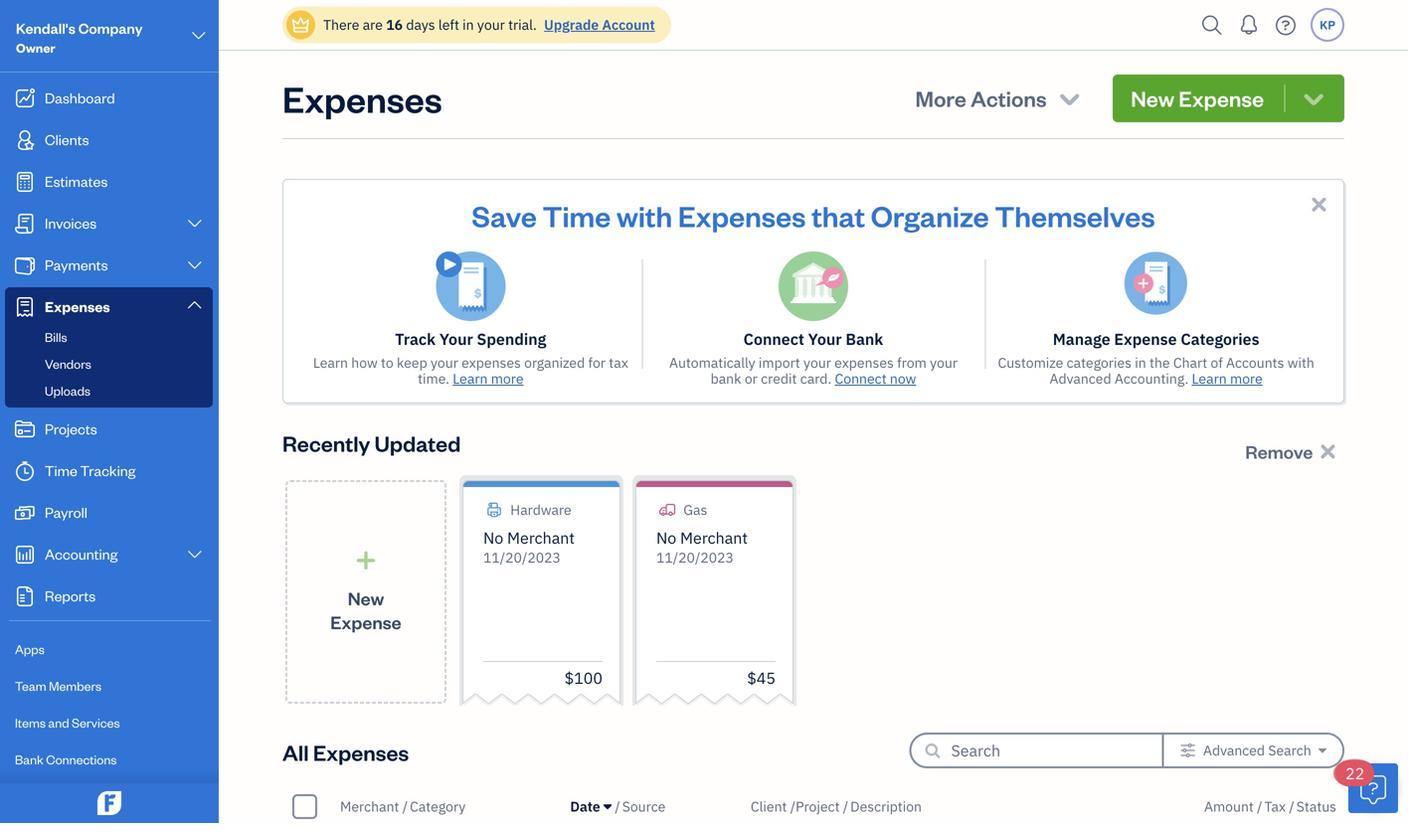 Task type: describe. For each thing, give the bounding box(es) containing it.
payroll link
[[5, 493, 213, 533]]

expenses inside learn how to keep your expenses organized for tax time.
[[462, 354, 521, 372]]

chevron large down image for payments
[[186, 258, 204, 274]]

vendors link
[[9, 352, 209, 376]]

chevrondown image
[[1301, 85, 1328, 112]]

of
[[1211, 354, 1223, 372]]

money image
[[13, 503, 37, 523]]

from
[[898, 354, 927, 372]]

crown image
[[291, 14, 311, 35]]

track
[[395, 329, 436, 350]]

accounting
[[45, 545, 118, 564]]

organized
[[524, 354, 585, 372]]

team members link
[[5, 670, 213, 704]]

learn how to keep your expenses organized for tax time.
[[313, 354, 629, 388]]

tax
[[609, 354, 629, 372]]

no merchant 11/20/2023 for $100
[[484, 528, 575, 567]]

updated
[[375, 429, 461, 458]]

source
[[623, 798, 666, 816]]

more
[[916, 84, 967, 112]]

new expense button
[[1113, 75, 1345, 122]]

customize
[[998, 354, 1064, 372]]

time.
[[418, 370, 450, 388]]

amount / tax / status
[[1205, 798, 1337, 816]]

learn for track your spending
[[453, 370, 488, 388]]

days
[[406, 15, 435, 34]]

all
[[283, 739, 309, 767]]

items and services
[[15, 715, 120, 731]]

categories
[[1067, 354, 1132, 372]]

account
[[602, 15, 655, 34]]

kendall's
[[16, 18, 75, 37]]

learn inside learn how to keep your expenses organized for tax time.
[[313, 354, 348, 372]]

report image
[[13, 587, 37, 607]]

tracking
[[80, 461, 136, 480]]

connect for connect your bank
[[744, 329, 805, 350]]

actions
[[971, 84, 1047, 112]]

that
[[812, 197, 866, 234]]

amount
[[1205, 798, 1254, 816]]

there are 16 days left in your trial. upgrade account
[[323, 15, 655, 34]]

go to help image
[[1270, 10, 1302, 40]]

5 / from the left
[[1258, 798, 1263, 816]]

expense inside button
[[1179, 84, 1265, 112]]

expenses up merchant link
[[313, 739, 409, 767]]

accounting link
[[5, 535, 213, 575]]

save time with expenses that organize themselves
[[472, 197, 1156, 234]]

expenses down are
[[283, 75, 442, 122]]

Search text field
[[952, 735, 1131, 767]]

main element
[[0, 0, 269, 824]]

your for connect
[[808, 329, 842, 350]]

clients
[[45, 130, 89, 149]]

company
[[78, 18, 143, 37]]

chevron large down image for accounting
[[186, 547, 204, 563]]

or
[[745, 370, 758, 388]]

expenses link
[[5, 288, 213, 325]]

invoice image
[[13, 214, 37, 234]]

merchant for $45
[[681, 528, 748, 549]]

11/20/2023 for $100
[[484, 549, 561, 567]]

freshbooks image
[[94, 792, 125, 816]]

advanced inside dropdown button
[[1204, 742, 1266, 760]]

close image
[[1308, 193, 1331, 216]]

accounting.
[[1115, 370, 1189, 388]]

connect now
[[835, 370, 917, 388]]

connect your bank image
[[779, 252, 849, 321]]

new inside "new expense"
[[348, 587, 384, 610]]

organize
[[871, 197, 990, 234]]

bills link
[[9, 325, 209, 349]]

uploads
[[45, 383, 91, 399]]

bank inside main element
[[15, 752, 44, 768]]

search
[[1269, 742, 1312, 760]]

new expense link
[[286, 481, 447, 704]]

members
[[49, 678, 102, 694]]

expenses inside automatically import your expenses from your bank or credit card.
[[835, 354, 894, 372]]

description
[[851, 798, 922, 816]]

chevron large down image for expenses
[[186, 297, 204, 313]]

team members
[[15, 678, 102, 694]]

expense image
[[13, 297, 37, 317]]

new expense inside new expense button
[[1131, 84, 1265, 112]]

owner
[[16, 39, 55, 56]]

projects link
[[5, 410, 213, 450]]

recently updated
[[283, 429, 461, 458]]

category link
[[410, 798, 466, 816]]

plus image
[[355, 550, 378, 571]]

0 vertical spatial in
[[463, 15, 474, 34]]

search image
[[1197, 10, 1229, 40]]

kendall's company owner
[[16, 18, 143, 56]]

dashboard link
[[5, 79, 213, 118]]

projects
[[45, 419, 97, 438]]

kp button
[[1311, 8, 1345, 42]]

manage
[[1053, 329, 1111, 350]]

1 horizontal spatial caretdown image
[[1319, 743, 1327, 759]]

and
[[48, 715, 69, 731]]

vendors
[[45, 356, 91, 372]]

payment image
[[13, 256, 37, 276]]

expense for "manage expense categories" image
[[1115, 329, 1177, 350]]

invoices
[[45, 213, 97, 232]]

reports
[[45, 586, 96, 605]]

project image
[[13, 420, 37, 440]]

merchant for $100
[[507, 528, 575, 549]]

customize categories in the chart of accounts with advanced accounting.
[[998, 354, 1315, 388]]

$45
[[747, 668, 776, 689]]

category
[[410, 798, 466, 816]]

spending
[[477, 329, 547, 350]]

1 horizontal spatial bank
[[846, 329, 884, 350]]

items and services link
[[5, 706, 213, 741]]

connections
[[46, 752, 117, 768]]

advanced search
[[1204, 742, 1312, 760]]

estimates
[[45, 172, 108, 191]]

new expense button
[[1113, 75, 1345, 122]]

with inside customize categories in the chart of accounts with advanced accounting.
[[1288, 354, 1315, 372]]

client image
[[13, 130, 37, 150]]

uploads link
[[9, 379, 209, 403]]

apps link
[[5, 633, 213, 668]]

credit
[[761, 370, 797, 388]]



Task type: locate. For each thing, give the bounding box(es) containing it.
remove button
[[1241, 435, 1345, 468]]

0 horizontal spatial new
[[348, 587, 384, 610]]

1 vertical spatial chevron large down image
[[186, 216, 204, 232]]

2 vertical spatial expense
[[331, 611, 402, 634]]

1 horizontal spatial more
[[1231, 370, 1263, 388]]

chevron large down image
[[190, 24, 208, 48], [186, 216, 204, 232]]

advanced down manage
[[1050, 370, 1112, 388]]

your down "connect your bank"
[[804, 354, 832, 372]]

new expense inside the new expense link
[[331, 587, 402, 634]]

1 horizontal spatial new
[[1131, 84, 1175, 112]]

learn left the how
[[313, 354, 348, 372]]

2 vertical spatial chevron large down image
[[186, 547, 204, 563]]

connect
[[744, 329, 805, 350], [835, 370, 887, 388]]

11/20/2023 down gas
[[657, 549, 734, 567]]

for
[[589, 354, 606, 372]]

0 horizontal spatial expense
[[331, 611, 402, 634]]

track your spending
[[395, 329, 547, 350]]

0 horizontal spatial no
[[484, 528, 504, 549]]

0 horizontal spatial bank
[[15, 752, 44, 768]]

$100
[[565, 668, 603, 689]]

2 horizontal spatial learn
[[1192, 370, 1227, 388]]

expense for plus "image"
[[331, 611, 402, 634]]

manage expense categories image
[[1125, 252, 1189, 315]]

hardware
[[511, 501, 572, 519]]

to
[[381, 354, 394, 372]]

bank down the items
[[15, 752, 44, 768]]

0 horizontal spatial learn more
[[453, 370, 524, 388]]

1 horizontal spatial expense
[[1115, 329, 1177, 350]]

0 vertical spatial chevron large down image
[[190, 24, 208, 48]]

0 horizontal spatial your
[[440, 329, 473, 350]]

recently
[[283, 429, 370, 458]]

0 horizontal spatial caretdown image
[[604, 799, 612, 815]]

1 vertical spatial time
[[45, 461, 77, 480]]

advanced search button
[[1165, 735, 1343, 767]]

client link
[[751, 798, 791, 816]]

items
[[15, 715, 46, 731]]

connect for connect now
[[835, 370, 887, 388]]

dashboard
[[45, 88, 115, 107]]

learn more for categories
[[1192, 370, 1263, 388]]

chevron large down image inside expenses link
[[186, 297, 204, 313]]

resource center badge image
[[1349, 764, 1399, 814]]

1 horizontal spatial 11/20/2023
[[657, 549, 734, 567]]

2 learn more from the left
[[1192, 370, 1263, 388]]

1 vertical spatial new
[[348, 587, 384, 610]]

3 chevron large down image from the top
[[186, 547, 204, 563]]

1 horizontal spatial learn more
[[1192, 370, 1263, 388]]

4 / from the left
[[843, 798, 849, 816]]

advanced right settings icon
[[1204, 742, 1266, 760]]

no merchant 11/20/2023 down the hardware
[[484, 528, 575, 567]]

client
[[751, 798, 787, 816]]

save
[[472, 197, 537, 234]]

/ left category
[[403, 798, 408, 816]]

chevron large down image up bills link
[[186, 297, 204, 313]]

settings image
[[1180, 743, 1197, 759]]

more for categories
[[1231, 370, 1263, 388]]

in left the
[[1135, 354, 1147, 372]]

status
[[1297, 798, 1337, 816]]

0 vertical spatial with
[[617, 197, 673, 234]]

connect up import
[[744, 329, 805, 350]]

3 / from the left
[[791, 798, 796, 816]]

track your spending image
[[436, 252, 506, 321]]

0 vertical spatial connect
[[744, 329, 805, 350]]

2 11/20/2023 from the left
[[657, 549, 734, 567]]

more actions button
[[898, 75, 1102, 122]]

0 horizontal spatial in
[[463, 15, 474, 34]]

1 horizontal spatial your
[[808, 329, 842, 350]]

expenses left that
[[678, 197, 806, 234]]

more for spending
[[491, 370, 524, 388]]

no merchant 11/20/2023 for $45
[[657, 528, 748, 567]]

1 horizontal spatial time
[[543, 197, 611, 234]]

left
[[439, 15, 460, 34]]

1 horizontal spatial learn
[[453, 370, 488, 388]]

bank connections link
[[5, 743, 213, 778]]

merchant down the hardware
[[507, 528, 575, 549]]

clients link
[[5, 120, 213, 160]]

time tracking
[[45, 461, 136, 480]]

/
[[403, 798, 408, 816], [615, 798, 621, 816], [791, 798, 796, 816], [843, 798, 849, 816], [1258, 798, 1263, 816], [1290, 798, 1295, 816]]

learn more for spending
[[453, 370, 524, 388]]

0 vertical spatial bank
[[846, 329, 884, 350]]

2 horizontal spatial merchant
[[681, 528, 748, 549]]

no merchant 11/20/2023 down gas
[[657, 528, 748, 567]]

1 horizontal spatial no merchant 11/20/2023
[[657, 528, 748, 567]]

1 vertical spatial connect
[[835, 370, 887, 388]]

learn for manage expense categories
[[1192, 370, 1227, 388]]

advanced inside customize categories in the chart of accounts with advanced accounting.
[[1050, 370, 1112, 388]]

2 / from the left
[[615, 798, 621, 816]]

0 horizontal spatial expenses
[[462, 354, 521, 372]]

learn more down track your spending at the top left
[[453, 370, 524, 388]]

chevron large down image
[[186, 258, 204, 274], [186, 297, 204, 313], [186, 547, 204, 563]]

card.
[[801, 370, 832, 388]]

new expense
[[1131, 84, 1265, 112], [331, 587, 402, 634]]

1 no merchant 11/20/2023 from the left
[[484, 528, 575, 567]]

11/20/2023 down the hardware
[[484, 549, 561, 567]]

chevron large down image inside invoices link
[[186, 216, 204, 232]]

2 no merchant 11/20/2023 from the left
[[657, 528, 748, 567]]

1 horizontal spatial no
[[657, 528, 677, 549]]

expenses
[[462, 354, 521, 372], [835, 354, 894, 372]]

services
[[72, 715, 120, 731]]

learn more down 'categories'
[[1192, 370, 1263, 388]]

0 vertical spatial expense
[[1179, 84, 1265, 112]]

2 expenses from the left
[[835, 354, 894, 372]]

chevron large down image up the payments link
[[186, 216, 204, 232]]

/ right project
[[843, 798, 849, 816]]

1 horizontal spatial in
[[1135, 354, 1147, 372]]

gas
[[684, 501, 708, 519]]

0 horizontal spatial connect
[[744, 329, 805, 350]]

tax
[[1265, 798, 1286, 816]]

chevron large down image right "company"
[[190, 24, 208, 48]]

chart
[[1174, 354, 1208, 372]]

bills
[[45, 329, 67, 345]]

apps
[[15, 641, 45, 658]]

1 vertical spatial caretdown image
[[604, 799, 612, 815]]

0 horizontal spatial more
[[491, 370, 524, 388]]

dashboard image
[[13, 89, 37, 108]]

expenses inside main element
[[45, 297, 110, 316]]

times image
[[1317, 440, 1340, 463]]

0 vertical spatial new
[[1131, 84, 1175, 112]]

in
[[463, 15, 474, 34], [1135, 354, 1147, 372]]

caretdown image right search
[[1319, 743, 1327, 759]]

1 vertical spatial new expense
[[331, 587, 402, 634]]

keep
[[397, 354, 427, 372]]

chart image
[[13, 545, 37, 565]]

expenses up bills at the top left of page
[[45, 297, 110, 316]]

1 horizontal spatial merchant
[[507, 528, 575, 549]]

your up automatically import your expenses from your bank or credit card.
[[808, 329, 842, 350]]

0 horizontal spatial learn
[[313, 354, 348, 372]]

caretdown image
[[1319, 743, 1327, 759], [604, 799, 612, 815]]

new inside button
[[1131, 84, 1175, 112]]

date
[[570, 798, 601, 816]]

0 horizontal spatial new expense
[[331, 587, 402, 634]]

more right 'of'
[[1231, 370, 1263, 388]]

0 horizontal spatial no merchant 11/20/2023
[[484, 528, 575, 567]]

connect left now
[[835, 370, 887, 388]]

new expense down search icon
[[1131, 84, 1265, 112]]

/ left source
[[615, 798, 621, 816]]

new expense down plus "image"
[[331, 587, 402, 634]]

chevron large down image inside the payments link
[[186, 258, 204, 274]]

2 your from the left
[[808, 329, 842, 350]]

expenses left 'from'
[[835, 354, 894, 372]]

timer image
[[13, 462, 37, 482]]

your for track
[[440, 329, 473, 350]]

estimates link
[[5, 162, 213, 202]]

merchant down gas
[[681, 528, 748, 549]]

/ right the tax
[[1290, 798, 1295, 816]]

1 horizontal spatial with
[[1288, 354, 1315, 372]]

1 horizontal spatial connect
[[835, 370, 887, 388]]

bank
[[846, 329, 884, 350], [15, 752, 44, 768]]

are
[[363, 15, 383, 34]]

learn right "time."
[[453, 370, 488, 388]]

1 learn more from the left
[[453, 370, 524, 388]]

the
[[1150, 354, 1171, 372]]

2 more from the left
[[1231, 370, 1263, 388]]

client / project / description
[[751, 798, 922, 816]]

themselves
[[995, 197, 1156, 234]]

chevrondown image
[[1056, 85, 1084, 112]]

2 chevron large down image from the top
[[186, 297, 204, 313]]

0 vertical spatial advanced
[[1050, 370, 1112, 388]]

more
[[491, 370, 524, 388], [1231, 370, 1263, 388]]

1 horizontal spatial expenses
[[835, 354, 894, 372]]

import
[[759, 354, 801, 372]]

connect your bank
[[744, 329, 884, 350]]

0 vertical spatial caretdown image
[[1319, 743, 1327, 759]]

no for $100
[[484, 528, 504, 549]]

2 no from the left
[[657, 528, 677, 549]]

estimate image
[[13, 172, 37, 192]]

11/20/2023
[[484, 549, 561, 567], [657, 549, 734, 567]]

amount link
[[1205, 798, 1258, 816]]

your inside learn how to keep your expenses organized for tax time.
[[431, 354, 458, 372]]

0 horizontal spatial time
[[45, 461, 77, 480]]

your right 'from'
[[930, 354, 958, 372]]

/ left the tax
[[1258, 798, 1263, 816]]

new down plus "image"
[[348, 587, 384, 610]]

11/20/2023 for $45
[[657, 549, 734, 567]]

merchant link
[[340, 798, 403, 816]]

in right left
[[463, 15, 474, 34]]

1 horizontal spatial new expense
[[1131, 84, 1265, 112]]

upgrade
[[544, 15, 599, 34]]

payments link
[[5, 246, 213, 286]]

time right timer image
[[45, 461, 77, 480]]

expenses
[[283, 75, 442, 122], [678, 197, 806, 234], [45, 297, 110, 316], [313, 739, 409, 767]]

1 11/20/2023 from the left
[[484, 549, 561, 567]]

22
[[1346, 764, 1365, 784]]

manage expense categories
[[1053, 329, 1260, 350]]

payroll
[[45, 503, 87, 522]]

status link
[[1297, 798, 1337, 816]]

0 vertical spatial new expense
[[1131, 84, 1265, 112]]

1 vertical spatial advanced
[[1204, 742, 1266, 760]]

notifications image
[[1234, 5, 1265, 45]]

date link
[[570, 798, 615, 816]]

6 / from the left
[[1290, 798, 1295, 816]]

/ right client
[[791, 798, 796, 816]]

in inside customize categories in the chart of accounts with advanced accounting.
[[1135, 354, 1147, 372]]

0 horizontal spatial advanced
[[1050, 370, 1112, 388]]

expenses down the spending
[[462, 354, 521, 372]]

1 vertical spatial with
[[1288, 354, 1315, 372]]

merchant down all expenses
[[340, 798, 399, 816]]

invoices link
[[5, 204, 213, 244]]

chevron large down image up expenses link
[[186, 258, 204, 274]]

caretdown image inside date link
[[604, 799, 612, 815]]

your left trial.
[[477, 15, 505, 34]]

expense down plus "image"
[[331, 611, 402, 634]]

more actions
[[916, 84, 1047, 112]]

1 vertical spatial bank
[[15, 752, 44, 768]]

your right keep
[[431, 354, 458, 372]]

1 / from the left
[[403, 798, 408, 816]]

1 no from the left
[[484, 528, 504, 549]]

0 vertical spatial chevron large down image
[[186, 258, 204, 274]]

caretdown image right date
[[604, 799, 612, 815]]

1 more from the left
[[491, 370, 524, 388]]

1 vertical spatial chevron large down image
[[186, 297, 204, 313]]

1 chevron large down image from the top
[[186, 258, 204, 274]]

time tracking link
[[5, 452, 213, 491]]

with
[[617, 197, 673, 234], [1288, 354, 1315, 372]]

automatically import your expenses from your bank or credit card.
[[670, 354, 958, 388]]

1 expenses from the left
[[462, 354, 521, 372]]

bank up the connect now at top
[[846, 329, 884, 350]]

1 vertical spatial in
[[1135, 354, 1147, 372]]

time right save
[[543, 197, 611, 234]]

learn down 'categories'
[[1192, 370, 1227, 388]]

payments
[[45, 255, 108, 274]]

new right chevrondown icon
[[1131, 84, 1175, 112]]

project
[[796, 798, 840, 816]]

expense up the
[[1115, 329, 1177, 350]]

bank
[[711, 370, 742, 388]]

0 horizontal spatial with
[[617, 197, 673, 234]]

no for $45
[[657, 528, 677, 549]]

1 vertical spatial expense
[[1115, 329, 1177, 350]]

your up learn how to keep your expenses organized for tax time.
[[440, 329, 473, 350]]

more down the spending
[[491, 370, 524, 388]]

time inside main element
[[45, 461, 77, 480]]

0 vertical spatial time
[[543, 197, 611, 234]]

all expenses
[[283, 739, 409, 767]]

0 horizontal spatial 11/20/2023
[[484, 549, 561, 567]]

time
[[543, 197, 611, 234], [45, 461, 77, 480]]

accounts
[[1227, 354, 1285, 372]]

upgrade account link
[[540, 15, 655, 34]]

2 horizontal spatial expense
[[1179, 84, 1265, 112]]

expense down search icon
[[1179, 84, 1265, 112]]

chevron large down image down payroll link
[[186, 547, 204, 563]]

remove
[[1246, 440, 1314, 464]]

1 your from the left
[[440, 329, 473, 350]]

1 horizontal spatial advanced
[[1204, 742, 1266, 760]]

0 horizontal spatial merchant
[[340, 798, 399, 816]]



Task type: vqa. For each thing, say whether or not it's contained in the screenshot.
CARD.
yes



